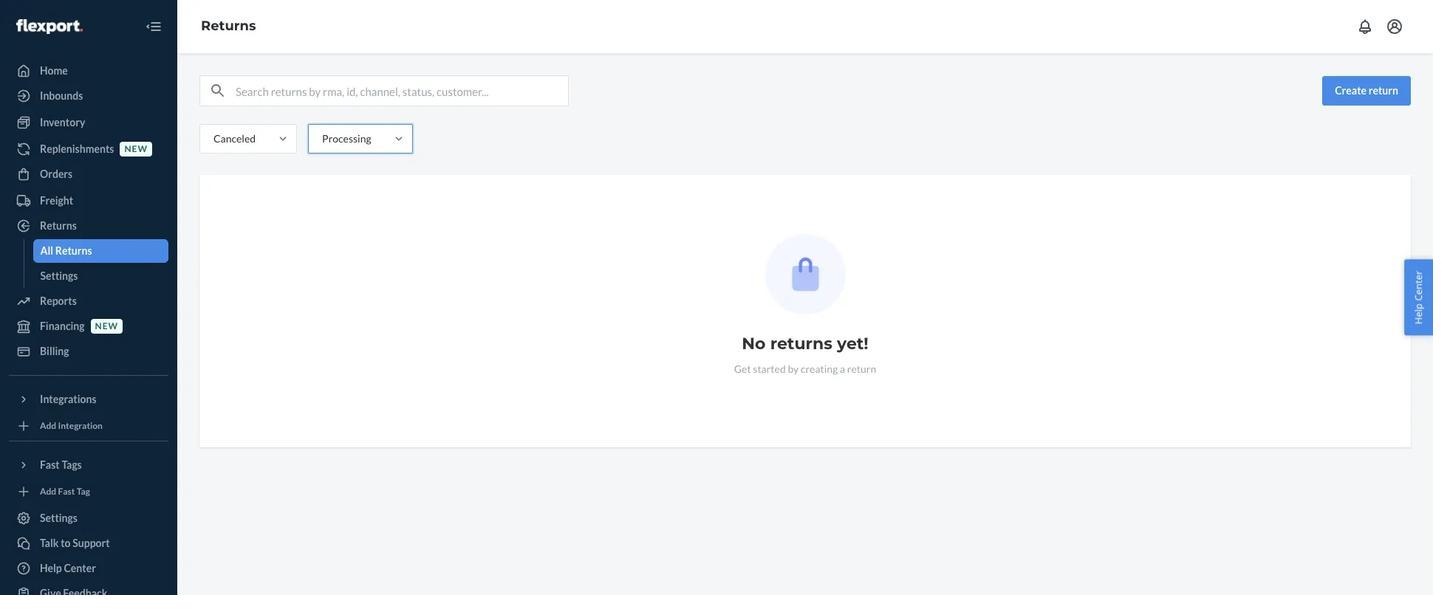 Task type: describe. For each thing, give the bounding box(es) containing it.
no
[[742, 334, 766, 354]]

get
[[734, 363, 751, 375]]

new for replenishments
[[124, 144, 148, 155]]

0 horizontal spatial returns link
[[9, 214, 168, 238]]

all
[[40, 245, 53, 257]]

help center button
[[1405, 260, 1433, 336]]

help inside button
[[1412, 304, 1426, 325]]

returns inside "link"
[[55, 245, 92, 257]]

integrations
[[40, 393, 97, 406]]

0 vertical spatial returns link
[[201, 18, 256, 34]]

help center link
[[9, 557, 168, 581]]

1 vertical spatial fast
[[58, 487, 75, 498]]

1 vertical spatial center
[[64, 562, 96, 575]]

talk to support
[[40, 537, 110, 550]]

inventory link
[[9, 111, 168, 134]]

2 settings from the top
[[40, 512, 78, 525]]

1 vertical spatial returns
[[40, 219, 77, 232]]

Search returns by rma, id, channel, status, customer... text field
[[236, 76, 568, 106]]

open notifications image
[[1357, 18, 1374, 35]]

by
[[788, 363, 799, 375]]

create return
[[1335, 84, 1399, 97]]

add for add integration
[[40, 421, 56, 432]]

get started by creating a return
[[734, 363, 876, 375]]

add fast tag
[[40, 487, 90, 498]]

home link
[[9, 59, 168, 83]]

yet!
[[837, 334, 869, 354]]

billing link
[[9, 340, 168, 364]]

0 horizontal spatial help center
[[40, 562, 96, 575]]

processing
[[322, 132, 371, 145]]

1 settings from the top
[[40, 270, 78, 282]]

integration
[[58, 421, 103, 432]]

open account menu image
[[1386, 18, 1404, 35]]

1 vertical spatial settings link
[[9, 507, 168, 531]]

orders link
[[9, 163, 168, 186]]

reports
[[40, 295, 77, 307]]

talk to support button
[[9, 532, 168, 556]]

add integration link
[[9, 417, 168, 435]]

fast tags button
[[9, 454, 168, 477]]



Task type: vqa. For each thing, say whether or not it's contained in the screenshot.
Add Integration
yes



Task type: locate. For each thing, give the bounding box(es) containing it.
0 vertical spatial help center
[[1412, 271, 1426, 325]]

new
[[124, 144, 148, 155], [95, 321, 118, 332]]

integrations button
[[9, 388, 168, 412]]

return
[[1369, 84, 1399, 97], [847, 363, 876, 375]]

0 vertical spatial new
[[124, 144, 148, 155]]

settings link
[[33, 265, 168, 288], [9, 507, 168, 531]]

settings
[[40, 270, 78, 282], [40, 512, 78, 525]]

0 vertical spatial add
[[40, 421, 56, 432]]

orders
[[40, 168, 73, 180]]

0 horizontal spatial return
[[847, 363, 876, 375]]

1 vertical spatial help center
[[40, 562, 96, 575]]

started
[[753, 363, 786, 375]]

1 vertical spatial settings
[[40, 512, 78, 525]]

new down reports link
[[95, 321, 118, 332]]

return inside button
[[1369, 84, 1399, 97]]

1 horizontal spatial new
[[124, 144, 148, 155]]

replenishments
[[40, 143, 114, 155]]

billing
[[40, 345, 69, 358]]

2 add from the top
[[40, 487, 56, 498]]

settings link up support
[[9, 507, 168, 531]]

add
[[40, 421, 56, 432], [40, 487, 56, 498]]

settings link down all returns "link"
[[33, 265, 168, 288]]

add down fast tags
[[40, 487, 56, 498]]

inbounds
[[40, 89, 83, 102]]

help center
[[1412, 271, 1426, 325], [40, 562, 96, 575]]

0 horizontal spatial help
[[40, 562, 62, 575]]

0 vertical spatial return
[[1369, 84, 1399, 97]]

1 vertical spatial new
[[95, 321, 118, 332]]

inbounds link
[[9, 84, 168, 108]]

help
[[1412, 304, 1426, 325], [40, 562, 62, 575]]

create return button
[[1323, 76, 1411, 106]]

1 horizontal spatial help center
[[1412, 271, 1426, 325]]

empty list image
[[765, 234, 846, 315]]

all returns link
[[33, 239, 168, 263]]

create
[[1335, 84, 1367, 97]]

0 vertical spatial settings link
[[33, 265, 168, 288]]

financing
[[40, 320, 85, 333]]

returns
[[201, 18, 256, 34], [40, 219, 77, 232], [55, 245, 92, 257]]

all returns
[[40, 245, 92, 257]]

center inside button
[[1412, 271, 1426, 301]]

talk
[[40, 537, 59, 550]]

fast left tag
[[58, 487, 75, 498]]

1 horizontal spatial returns link
[[201, 18, 256, 34]]

new up orders link
[[124, 144, 148, 155]]

to
[[61, 537, 71, 550]]

2 vertical spatial returns
[[55, 245, 92, 257]]

returns
[[770, 334, 833, 354]]

1 horizontal spatial center
[[1412, 271, 1426, 301]]

close navigation image
[[145, 18, 163, 35]]

return right create
[[1369, 84, 1399, 97]]

inventory
[[40, 116, 85, 129]]

1 add from the top
[[40, 421, 56, 432]]

1 horizontal spatial return
[[1369, 84, 1399, 97]]

tags
[[62, 459, 82, 471]]

support
[[73, 537, 110, 550]]

return right a
[[847, 363, 876, 375]]

canceled
[[214, 132, 256, 145]]

settings up reports
[[40, 270, 78, 282]]

0 vertical spatial center
[[1412, 271, 1426, 301]]

settings up to
[[40, 512, 78, 525]]

1 vertical spatial returns link
[[9, 214, 168, 238]]

a
[[840, 363, 845, 375]]

add for add fast tag
[[40, 487, 56, 498]]

home
[[40, 64, 68, 77]]

fast tags
[[40, 459, 82, 471]]

returns link
[[201, 18, 256, 34], [9, 214, 168, 238]]

0 vertical spatial fast
[[40, 459, 60, 471]]

0 vertical spatial settings
[[40, 270, 78, 282]]

1 vertical spatial add
[[40, 487, 56, 498]]

creating
[[801, 363, 838, 375]]

help center inside button
[[1412, 271, 1426, 325]]

freight link
[[9, 189, 168, 213]]

1 vertical spatial return
[[847, 363, 876, 375]]

1 vertical spatial help
[[40, 562, 62, 575]]

fast left tags on the bottom left
[[40, 459, 60, 471]]

new for financing
[[95, 321, 118, 332]]

0 horizontal spatial new
[[95, 321, 118, 332]]

tag
[[77, 487, 90, 498]]

flexport logo image
[[16, 19, 83, 34]]

0 vertical spatial returns
[[201, 18, 256, 34]]

center
[[1412, 271, 1426, 301], [64, 562, 96, 575]]

reports link
[[9, 290, 168, 313]]

fast
[[40, 459, 60, 471], [58, 487, 75, 498]]

add fast tag link
[[9, 483, 168, 501]]

fast inside dropdown button
[[40, 459, 60, 471]]

freight
[[40, 194, 73, 207]]

add left integration at the left bottom of page
[[40, 421, 56, 432]]

0 vertical spatial help
[[1412, 304, 1426, 325]]

0 horizontal spatial center
[[64, 562, 96, 575]]

1 horizontal spatial help
[[1412, 304, 1426, 325]]

add integration
[[40, 421, 103, 432]]

no returns yet!
[[742, 334, 869, 354]]



